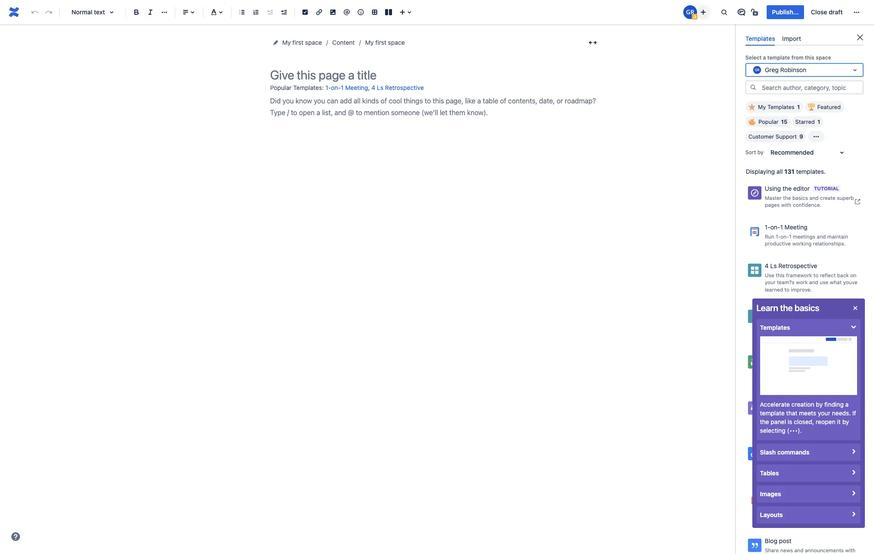 Task type: describe. For each thing, give the bounding box(es) containing it.
your down annual
[[816, 463, 827, 469]]

victories,
[[826, 410, 848, 416]]

on
[[850, 272, 856, 278]]

templates:
[[293, 84, 324, 91]]

greg robinson image
[[683, 5, 697, 19]]

table image
[[369, 7, 380, 17]]

analysis
[[787, 308, 810, 315]]

customer
[[748, 133, 774, 140]]

my for 2nd my first space link from the left
[[365, 39, 374, 46]]

basics for master
[[792, 195, 808, 201]]

meets
[[799, 409, 816, 417]]

ls inside popular templates: 1-on-1 meeting , 4 ls retrospective
[[377, 84, 383, 91]]

to up succeed
[[818, 364, 823, 370]]

problems
[[765, 325, 788, 332]]

pinpoint
[[826, 509, 846, 515]]

panel
[[771, 418, 786, 426]]

annual
[[765, 446, 784, 453]]

master
[[765, 195, 782, 201]]

your inside all hands meeting share business updates, victories, employee spotlights, and more with your larger team.
[[765, 424, 776, 431]]

0 vertical spatial plan
[[787, 354, 799, 361]]

0 vertical spatial template
[[767, 54, 790, 61]]

ls inside 4 ls retrospective use this framework to reflect back on your team?s work and use what youve learned to improve.
[[770, 262, 777, 269]]

close draft
[[811, 8, 843, 16]]

displaying all 131 templates.
[[746, 168, 826, 175]]

1 vertical spatial day
[[796, 364, 805, 370]]

more image
[[851, 7, 862, 17]]

build
[[765, 318, 777, 324]]

entire
[[828, 463, 842, 469]]

1 vertical spatial plan
[[806, 364, 816, 370]]

undo ⌘z image
[[30, 7, 40, 17]]

places
[[765, 516, 781, 522]]

priorities
[[775, 463, 797, 469]]

2 my first space link from the left
[[365, 37, 405, 48]]

what
[[830, 279, 842, 286]]

starred
[[795, 118, 815, 125]]

text
[[94, 8, 105, 16]]

close templates and import image
[[855, 32, 865, 43]]

first for 2nd my first space link from the left
[[375, 39, 386, 46]]

larger
[[777, 424, 791, 431]]

company's
[[793, 455, 819, 462]]

no restrictions image
[[750, 7, 761, 17]]

sort
[[745, 149, 756, 156]]

needs.
[[832, 409, 851, 417]]

business
[[780, 410, 802, 416]]

and inside all hands meeting share business updates, victories, employee spotlights, and more with your larger team.
[[817, 417, 826, 423]]

aws
[[765, 492, 778, 499]]

using the editor tutorial
[[765, 185, 839, 192]]

superb
[[837, 195, 854, 201]]

,
[[368, 84, 370, 91]]

your inside accelerate creation by finding a template that meets your needs. if the panel is closed, reopen it by selecting (•••).
[[818, 409, 831, 417]]

the inside accelerate creation by finding a template that meets your needs. if the panel is closed, reopen it by selecting (•••).
[[760, 418, 769, 426]]

1-on-1 meeting button
[[325, 81, 368, 95]]

create
[[820, 195, 835, 201]]

images button
[[757, 486, 861, 503]]

run
[[765, 233, 774, 240]]

sort by
[[745, 149, 764, 156]]

bold ⌘b image
[[131, 7, 142, 17]]

the for master
[[783, 195, 791, 201]]

1 vertical spatial templates
[[768, 104, 795, 110]]

9
[[799, 133, 803, 140]]

on- inside popular templates: 1-on-1 meeting , 4 ls retrospective
[[331, 84, 341, 91]]

select a template from this space
[[745, 54, 831, 61]]

redo ⌘⇧z image
[[43, 7, 54, 17]]

reopen
[[816, 418, 836, 426]]

1 up productive on the right of page
[[780, 223, 783, 231]]

hires
[[848, 364, 859, 370]]

a right select
[[763, 54, 766, 61]]

that
[[786, 409, 798, 417]]

0 horizontal spatial day
[[775, 354, 785, 361]]

to left reflect in the right of the page
[[814, 272, 818, 278]]

working
[[792, 241, 812, 247]]

1 inside popular templates: 1-on-1 meeting , 4 ls retrospective
[[341, 84, 344, 91]]

4 ls retrospective button
[[371, 81, 424, 95]]

and inside 90-day plan create a 90-day plan to help new hires get up to speed and succeed in their new role.
[[805, 371, 814, 377]]

featured button
[[805, 101, 845, 113]]

with inside all hands meeting share business updates, victories, employee spotlights, and more with your larger team.
[[841, 417, 852, 423]]

greg robinson
[[765, 66, 806, 73]]

tab list containing templates
[[742, 31, 867, 46]]

normal
[[71, 8, 92, 16]]

recommended button
[[765, 146, 852, 160]]

better
[[841, 501, 856, 508]]

and inside master the basics and create superb pages with confidence.
[[810, 195, 819, 201]]

their
[[843, 371, 854, 377]]

with inside blog post share news and announcements with
[[845, 547, 855, 554]]

1 up starred
[[797, 104, 800, 110]]

Main content area, start typing to enter text. text field
[[270, 95, 600, 119]]

layouts image
[[383, 7, 394, 17]]

meeting inside popular templates: 1-on-1 meeting , 4 ls retrospective
[[345, 84, 368, 91]]

learn
[[757, 303, 778, 313]]

pager
[[813, 446, 829, 453]]

all
[[777, 168, 783, 175]]

2 vertical spatial 1-
[[776, 233, 781, 240]]

this for retrospective
[[776, 272, 785, 278]]

and inside 4 ls retrospective use this framework to reflect back on your team?s work and use what youve learned to improve.
[[809, 279, 818, 286]]

15
[[781, 118, 788, 125]]

publish...
[[772, 8, 799, 16]]

1- inside popular templates: 1-on-1 meeting , 4 ls retrospective
[[325, 84, 331, 91]]

across
[[798, 463, 814, 469]]

this for template
[[805, 54, 815, 61]]

1 my first space link from the left
[[282, 37, 322, 48]]

for
[[782, 516, 789, 522]]

make page full-width image
[[587, 37, 598, 48]]

and inside blog post share news and announcements with
[[794, 547, 803, 554]]

it
[[837, 418, 841, 426]]

greg
[[765, 66, 779, 73]]

organization.
[[765, 470, 797, 476]]

hands
[[773, 400, 791, 407]]

to down team?s
[[785, 286, 790, 293]]

images
[[760, 490, 781, 498]]

use
[[820, 279, 828, 286]]

italic ⌘i image
[[145, 7, 156, 17]]

meeting
[[792, 400, 815, 407]]

a inside 5 whys analysis build team trust by identifying problems and proposing solutions as a group.
[[856, 325, 859, 332]]

aws architecture diagram visualize your infrastructure to better identify weaknesses and pinpoint places for refinement.
[[765, 492, 856, 522]]

and inside annual plan one-pager share your company's annual plans and priorities across your entire organization.
[[765, 463, 774, 469]]

relationships.
[[813, 241, 846, 247]]

templates.
[[796, 168, 826, 175]]

all
[[765, 400, 772, 407]]

share inside annual plan one-pager share your company's annual plans and priorities across your entire organization.
[[765, 455, 779, 462]]

team
[[778, 318, 791, 324]]

youve
[[843, 279, 858, 286]]

by inside 5 whys analysis build team trust by identifying problems and proposing solutions as a group.
[[805, 318, 811, 324]]

featured
[[817, 104, 841, 110]]

customer support 9
[[748, 133, 803, 140]]

slash commands button
[[757, 444, 861, 461]]



Task type: locate. For each thing, give the bounding box(es) containing it.
my first space down layouts image
[[365, 39, 405, 46]]

1 horizontal spatial my
[[365, 39, 374, 46]]

blog post share news and announcements with
[[765, 537, 855, 554]]

plan left one-
[[786, 446, 798, 453]]

1 vertical spatial popular
[[758, 118, 779, 125]]

4 inside 4 ls retrospective use this framework to reflect back on your team?s work and use what youve learned to improve.
[[765, 262, 769, 269]]

my first space link right move this page image
[[282, 37, 322, 48]]

help image
[[10, 532, 21, 542]]

to inside aws architecture diagram visualize your infrastructure to better identify weaknesses and pinpoint places for refinement.
[[835, 501, 840, 508]]

0 vertical spatial popular
[[270, 84, 292, 91]]

1 vertical spatial this
[[776, 272, 785, 278]]

1 horizontal spatial my first space
[[365, 39, 405, 46]]

1 horizontal spatial space
[[388, 39, 405, 46]]

my up customer
[[758, 104, 766, 110]]

solutions
[[826, 325, 848, 332]]

outdent ⇧tab image
[[265, 7, 275, 17]]

space right the from
[[816, 54, 831, 61]]

pages
[[765, 202, 780, 208]]

with right pages on the right top of page
[[781, 202, 791, 208]]

emoji image
[[356, 7, 366, 17]]

the for learn
[[780, 303, 793, 313]]

plan inside annual plan one-pager share your company's annual plans and priorities across your entire organization.
[[786, 446, 798, 453]]

tables
[[760, 469, 779, 477]]

0 horizontal spatial 1-
[[325, 84, 331, 91]]

1 horizontal spatial 90-
[[787, 364, 796, 370]]

1- up run
[[765, 223, 770, 231]]

1 horizontal spatial 4
[[765, 262, 769, 269]]

0 vertical spatial new
[[836, 364, 846, 370]]

0 vertical spatial templates
[[745, 35, 775, 42]]

retrospective
[[385, 84, 424, 91], [778, 262, 817, 269]]

my first space
[[282, 39, 322, 46], [365, 39, 405, 46]]

the inside master the basics and create superb pages with confidence.
[[783, 195, 791, 201]]

the up team
[[780, 303, 793, 313]]

whys
[[770, 308, 786, 315]]

the right the using
[[783, 185, 792, 192]]

close image
[[850, 303, 861, 313]]

and up the confidence.
[[810, 195, 819, 201]]

editor
[[793, 185, 810, 192]]

0 vertical spatial retrospective
[[385, 84, 424, 91]]

1-on-1 meeting run 1-on-1 meetings and maintain productive working relationships.
[[765, 223, 848, 247]]

action item image
[[300, 7, 310, 17]]

by right the sort
[[758, 149, 764, 156]]

my right content on the left top of the page
[[365, 39, 374, 46]]

and down "trust"
[[789, 325, 798, 332]]

improve.
[[791, 286, 812, 293]]

template up greg
[[767, 54, 790, 61]]

2 vertical spatial share
[[765, 547, 779, 554]]

select
[[745, 54, 762, 61]]

share up employee
[[765, 410, 779, 416]]

1 vertical spatial retrospective
[[778, 262, 817, 269]]

productive
[[765, 241, 791, 247]]

1 vertical spatial 90-
[[787, 364, 796, 370]]

using
[[765, 185, 781, 192]]

your up weaknesses
[[788, 501, 799, 508]]

90- up speed at the bottom right of page
[[787, 364, 796, 370]]

1 horizontal spatial this
[[805, 54, 815, 61]]

starred 1
[[795, 118, 820, 125]]

templates inside dropdown button
[[760, 324, 790, 331]]

more
[[827, 417, 840, 423]]

1 vertical spatial on-
[[770, 223, 780, 231]]

meeting
[[345, 84, 368, 91], [785, 223, 807, 231]]

role.
[[776, 378, 787, 385]]

slash commands
[[760, 449, 810, 456]]

the up selecting
[[760, 418, 769, 426]]

basics up "trust"
[[795, 303, 820, 313]]

1 left 'meetings'
[[789, 233, 791, 240]]

help
[[824, 364, 835, 370]]

and up tables at the bottom right of the page
[[765, 463, 774, 469]]

2 vertical spatial templates
[[760, 324, 790, 331]]

1 first from the left
[[292, 39, 303, 46]]

displaying
[[746, 168, 775, 175]]

space for 2nd my first space link from the left
[[388, 39, 405, 46]]

1 horizontal spatial meeting
[[785, 223, 807, 231]]

templates up select
[[745, 35, 775, 42]]

tutorial
[[814, 186, 839, 191]]

1 horizontal spatial new
[[836, 364, 846, 370]]

finding
[[825, 401, 844, 408]]

selecting
[[760, 427, 786, 434]]

on- right templates:
[[331, 84, 341, 91]]

comment icon image
[[736, 7, 747, 17]]

the
[[783, 185, 792, 192], [783, 195, 791, 201], [780, 303, 793, 313], [760, 418, 769, 426]]

ls right the ,
[[377, 84, 383, 91]]

0 horizontal spatial first
[[292, 39, 303, 46]]

1 vertical spatial 1-
[[765, 223, 770, 231]]

and inside aws architecture diagram visualize your infrastructure to better identify weaknesses and pinpoint places for refinement.
[[816, 509, 825, 515]]

0 vertical spatial with
[[781, 202, 791, 208]]

0 horizontal spatial 4
[[371, 84, 375, 91]]

layouts
[[760, 511, 783, 519]]

meeting left '4 ls retrospective' button
[[345, 84, 368, 91]]

popular inside popular templates: 1-on-1 meeting , 4 ls retrospective
[[270, 84, 292, 91]]

infrastructure
[[800, 501, 833, 508]]

my first space for 2nd my first space link from the left
[[365, 39, 405, 46]]

share inside all hands meeting share business updates, victories, employee spotlights, and more with your larger team.
[[765, 410, 779, 416]]

with right it
[[841, 417, 852, 423]]

and left use
[[809, 279, 818, 286]]

first down the table icon
[[375, 39, 386, 46]]

and down updates, at right bottom
[[817, 417, 826, 423]]

1 vertical spatial 4
[[765, 262, 769, 269]]

90- up create
[[765, 354, 775, 361]]

confluence image
[[7, 5, 21, 19], [7, 5, 21, 19]]

0 vertical spatial 1-
[[325, 84, 331, 91]]

with
[[781, 202, 791, 208], [841, 417, 852, 423], [845, 547, 855, 554]]

work
[[796, 279, 808, 286]]

new up in
[[836, 364, 846, 370]]

first right move this page image
[[292, 39, 303, 46]]

5
[[765, 308, 769, 315]]

content link
[[332, 37, 355, 48]]

by up updates, at right bottom
[[816, 401, 823, 408]]

0 vertical spatial share
[[765, 410, 779, 416]]

proposing
[[800, 325, 824, 332]]

all hands meeting share business updates, victories, employee spotlights, and more with your larger team.
[[765, 400, 852, 431]]

your inside aws architecture diagram visualize your infrastructure to better identify weaknesses and pinpoint places for refinement.
[[788, 501, 799, 508]]

1 left the ,
[[341, 84, 344, 91]]

2 vertical spatial with
[[845, 547, 855, 554]]

popular left templates:
[[270, 84, 292, 91]]

1 vertical spatial template
[[760, 409, 785, 417]]

more categories image
[[811, 131, 821, 142]]

4 up use
[[765, 262, 769, 269]]

plan up speed at the bottom right of page
[[787, 354, 799, 361]]

invite to edit image
[[698, 7, 709, 17]]

robinson
[[780, 66, 806, 73]]

1- up productive on the right of page
[[776, 233, 781, 240]]

0 horizontal spatial new
[[765, 378, 775, 385]]

closed,
[[794, 418, 814, 426]]

1 horizontal spatial my first space link
[[365, 37, 405, 48]]

popular templates: 1-on-1 meeting , 4 ls retrospective
[[270, 84, 424, 91]]

0 horizontal spatial this
[[776, 272, 785, 278]]

in
[[837, 371, 842, 377]]

open image
[[850, 65, 860, 75]]

add image, video, or file image
[[328, 7, 338, 17]]

1 right starred
[[817, 118, 820, 125]]

annual plan one-pager share your company's annual plans and priorities across your entire organization.
[[765, 446, 851, 476]]

my first space right move this page image
[[282, 39, 322, 46]]

indent tab image
[[279, 7, 289, 17]]

trust
[[792, 318, 804, 324]]

a up 'needs.'
[[846, 401, 849, 408]]

1 horizontal spatial first
[[375, 39, 386, 46]]

my first space for 1st my first space link from left
[[282, 39, 322, 46]]

basics inside master the basics and create superb pages with confidence.
[[792, 195, 808, 201]]

first for 1st my first space link from left
[[292, 39, 303, 46]]

1 share from the top
[[765, 410, 779, 416]]

(•••).
[[787, 427, 802, 434]]

share down blog
[[765, 547, 779, 554]]

0 horizontal spatial my first space link
[[282, 37, 322, 48]]

and down infrastructure
[[816, 509, 825, 515]]

1 vertical spatial with
[[841, 417, 852, 423]]

a right create
[[783, 364, 785, 370]]

template down the accelerate on the right bottom of the page
[[760, 409, 785, 417]]

new down get at the bottom
[[765, 378, 775, 385]]

spotlights,
[[790, 417, 815, 423]]

0 horizontal spatial space
[[305, 39, 322, 46]]

plan up succeed
[[806, 364, 816, 370]]

share down annual
[[765, 455, 779, 462]]

template inside accelerate creation by finding a template that meets your needs. if the panel is closed, reopen it by selecting (•••).
[[760, 409, 785, 417]]

templates up 15
[[768, 104, 795, 110]]

move this page image
[[272, 39, 279, 46]]

on- up run
[[770, 223, 780, 231]]

meeting inside the 1-on-1 meeting run 1-on-1 meetings and maintain productive working relationships.
[[785, 223, 807, 231]]

1 vertical spatial share
[[765, 455, 779, 462]]

and right speed at the bottom right of page
[[805, 371, 814, 377]]

day up speed at the bottom right of page
[[796, 364, 805, 370]]

align left image
[[180, 7, 191, 17]]

your up reopen
[[818, 409, 831, 417]]

space left content on the left top of the page
[[305, 39, 322, 46]]

2 first from the left
[[375, 39, 386, 46]]

tables button
[[757, 465, 861, 482]]

this right the from
[[805, 54, 815, 61]]

popular for popular templates: 1-on-1 meeting , 4 ls retrospective
[[270, 84, 292, 91]]

0 vertical spatial 4
[[371, 84, 375, 91]]

Give this page a title text field
[[270, 68, 600, 82]]

0 vertical spatial meeting
[[345, 84, 368, 91]]

0 horizontal spatial popular
[[270, 84, 292, 91]]

with inside master the basics and create superb pages with confidence.
[[781, 202, 791, 208]]

popular left 15
[[758, 118, 779, 125]]

my first space link down layouts image
[[365, 37, 405, 48]]

retrospective up framework
[[778, 262, 817, 269]]

retrospective inside popular templates: 1-on-1 meeting , 4 ls retrospective
[[385, 84, 424, 91]]

the for using
[[783, 185, 792, 192]]

meeting up 'meetings'
[[785, 223, 807, 231]]

1 horizontal spatial ls
[[770, 262, 777, 269]]

3 share from the top
[[765, 547, 779, 554]]

publish... button
[[767, 5, 804, 19]]

if
[[853, 409, 856, 417]]

more formatting image
[[159, 7, 170, 17]]

space for 1st my first space link from left
[[305, 39, 322, 46]]

share
[[765, 410, 779, 416], [765, 455, 779, 462], [765, 547, 779, 554]]

import
[[782, 35, 801, 42]]

Search author, category, topic field
[[759, 81, 863, 94]]

retrospective down give this page a title 'text field'
[[385, 84, 424, 91]]

by right it
[[842, 418, 849, 426]]

layouts button
[[757, 506, 861, 524]]

close draft button
[[806, 5, 848, 19]]

and inside the 1-on-1 meeting run 1-on-1 meetings and maintain productive working relationships.
[[817, 233, 826, 240]]

0 horizontal spatial ls
[[377, 84, 383, 91]]

retrospective inside 4 ls retrospective use this framework to reflect back on your team?s work and use what youve learned to improve.
[[778, 262, 817, 269]]

and
[[810, 195, 819, 201], [817, 233, 826, 240], [809, 279, 818, 286], [789, 325, 798, 332], [805, 371, 814, 377], [817, 417, 826, 423], [765, 463, 774, 469], [816, 509, 825, 515], [794, 547, 803, 554]]

4 right the ,
[[371, 84, 375, 91]]

1- right templates:
[[325, 84, 331, 91]]

find and replace image
[[719, 7, 730, 17]]

back
[[837, 272, 849, 278]]

2 vertical spatial plan
[[786, 446, 798, 453]]

recommended
[[771, 149, 814, 156]]

basics for learn
[[795, 303, 820, 313]]

2 horizontal spatial 1-
[[776, 233, 781, 240]]

to right up
[[782, 371, 787, 377]]

reflect
[[820, 272, 836, 278]]

and up the relationships.
[[817, 233, 826, 240]]

0 vertical spatial day
[[775, 354, 785, 361]]

news
[[780, 547, 793, 554]]

2 horizontal spatial space
[[816, 54, 831, 61]]

bullet list ⌘⇧8 image
[[237, 7, 247, 17]]

my right move this page image
[[282, 39, 291, 46]]

2 vertical spatial on-
[[781, 233, 789, 240]]

5 whys analysis build team trust by identifying problems and proposing solutions as a group.
[[765, 308, 859, 339]]

basics
[[792, 195, 808, 201], [795, 303, 820, 313]]

numbered list ⌘⇧7 image
[[251, 7, 261, 17]]

0 vertical spatial this
[[805, 54, 815, 61]]

1 horizontal spatial 1-
[[765, 223, 770, 231]]

ls up use
[[770, 262, 777, 269]]

day up create
[[775, 354, 785, 361]]

1 horizontal spatial retrospective
[[778, 262, 817, 269]]

mention image
[[342, 7, 352, 17]]

first
[[292, 39, 303, 46], [375, 39, 386, 46]]

ls
[[377, 84, 383, 91], [770, 262, 777, 269]]

2 share from the top
[[765, 455, 779, 462]]

learn the basics
[[757, 303, 820, 313]]

and inside 5 whys analysis build team trust by identifying problems and proposing solutions as a group.
[[789, 325, 798, 332]]

new
[[836, 364, 846, 370], [765, 378, 775, 385]]

your up priorities at the right of page
[[780, 455, 791, 462]]

0 vertical spatial on-
[[331, 84, 341, 91]]

0 horizontal spatial retrospective
[[385, 84, 424, 91]]

my for 1st my first space link from left
[[282, 39, 291, 46]]

space down layouts image
[[388, 39, 405, 46]]

0 vertical spatial 90-
[[765, 354, 775, 361]]

this up team?s
[[776, 272, 785, 278]]

announcements
[[805, 547, 844, 554]]

is
[[788, 418, 792, 426]]

2 my first space from the left
[[365, 39, 405, 46]]

a right as
[[856, 325, 859, 332]]

0 vertical spatial ls
[[377, 84, 383, 91]]

1 vertical spatial ls
[[770, 262, 777, 269]]

by up proposing
[[805, 318, 811, 324]]

popular for popular
[[758, 118, 779, 125]]

tab list
[[742, 31, 867, 46]]

a inside accelerate creation by finding a template that meets your needs. if the panel is closed, reopen it by selecting (•••).
[[846, 401, 849, 408]]

templates up group.
[[760, 324, 790, 331]]

1 vertical spatial basics
[[795, 303, 820, 313]]

employee
[[765, 417, 788, 423]]

accelerate
[[760, 401, 790, 408]]

updates,
[[803, 410, 825, 416]]

group.
[[765, 332, 781, 339]]

to up pinpoint
[[835, 501, 840, 508]]

0 horizontal spatial meeting
[[345, 84, 368, 91]]

0 horizontal spatial my
[[282, 39, 291, 46]]

plans
[[838, 455, 851, 462]]

with right announcements
[[845, 547, 855, 554]]

search icon image
[[750, 84, 757, 91]]

2 horizontal spatial my
[[758, 104, 766, 110]]

a inside 90-day plan create a 90-day plan to help new hires get up to speed and succeed in their new role.
[[783, 364, 785, 370]]

on- up productive on the right of page
[[781, 233, 789, 240]]

0 horizontal spatial 90-
[[765, 354, 775, 361]]

1 my first space from the left
[[282, 39, 322, 46]]

1 horizontal spatial day
[[796, 364, 805, 370]]

0 horizontal spatial my first space
[[282, 39, 322, 46]]

share inside blog post share news and announcements with
[[765, 547, 779, 554]]

1 vertical spatial new
[[765, 378, 775, 385]]

your down employee
[[765, 424, 776, 431]]

content
[[332, 39, 355, 46]]

create
[[765, 364, 781, 370]]

support
[[776, 133, 797, 140]]

the right 'master'
[[783, 195, 791, 201]]

link image
[[314, 7, 324, 17]]

post
[[779, 537, 791, 545]]

and right news
[[794, 547, 803, 554]]

your inside 4 ls retrospective use this framework to reflect back on your team?s work and use what youve learned to improve.
[[765, 279, 776, 286]]

this inside 4 ls retrospective use this framework to reflect back on your team?s work and use what youve learned to improve.
[[776, 272, 785, 278]]

4 inside popular templates: 1-on-1 meeting , 4 ls retrospective
[[371, 84, 375, 91]]

0 vertical spatial basics
[[792, 195, 808, 201]]

your down use
[[765, 279, 776, 286]]

speed
[[788, 371, 803, 377]]

blog
[[765, 537, 777, 545]]

1 horizontal spatial popular
[[758, 118, 779, 125]]

as
[[849, 325, 855, 332]]

1 vertical spatial meeting
[[785, 223, 807, 231]]

diagram
[[815, 492, 838, 499]]

basics down the editor
[[792, 195, 808, 201]]



Task type: vqa. For each thing, say whether or not it's contained in the screenshot.
Master
yes



